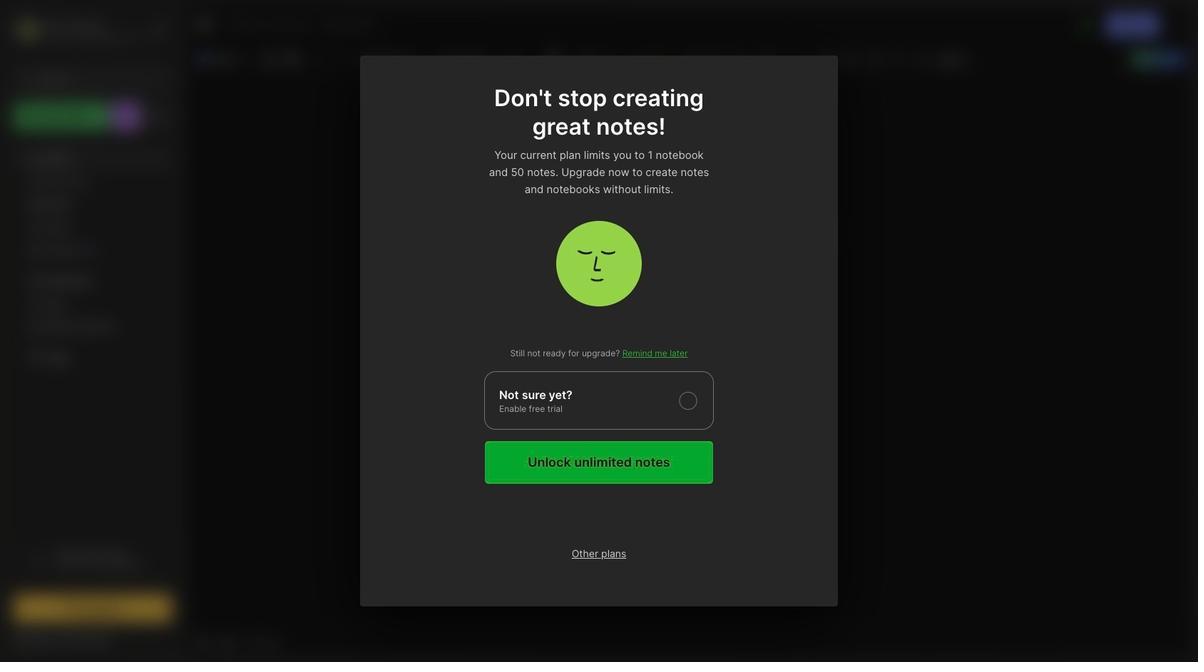 Task type: locate. For each thing, give the bounding box(es) containing it.
outdent image
[[839, 49, 859, 69]]

highlight image
[[645, 49, 678, 69]]

None checkbox
[[484, 372, 714, 430]]

tree
[[5, 139, 180, 527]]

note window element
[[185, 4, 1194, 658]]

subscript image
[[911, 49, 931, 69]]

add tag image
[[219, 635, 236, 652]]

alignment image
[[780, 49, 814, 69]]

main element
[[0, 0, 185, 663]]

insert link image
[[755, 49, 775, 69]]

dialog
[[360, 56, 838, 607]]

superscript image
[[888, 49, 908, 69]]

font size image
[[504, 50, 539, 68]]

happy face illustration image
[[556, 221, 642, 307]]

heading level image
[[360, 50, 432, 68]]

None search field
[[39, 71, 159, 88]]

Search text field
[[39, 73, 159, 86]]

strikethrough image
[[865, 49, 885, 69]]

checklist image
[[729, 49, 749, 69]]

tree inside main element
[[5, 139, 180, 527]]

expand note image
[[196, 16, 213, 34]]



Task type: vqa. For each thing, say whether or not it's contained in the screenshot.
The Account "field"
no



Task type: describe. For each thing, give the bounding box(es) containing it.
italic image
[[601, 49, 621, 69]]

add a reminder image
[[195, 635, 212, 652]]

font color image
[[543, 49, 577, 69]]

calendar event image
[[282, 49, 302, 69]]

expand notebooks image
[[19, 277, 27, 286]]

none search field inside main element
[[39, 71, 159, 88]]

insert image
[[195, 50, 258, 68]]

more image
[[936, 50, 978, 68]]

font family image
[[435, 50, 500, 68]]

numbered list image
[[706, 49, 726, 69]]

indent image
[[816, 49, 836, 69]]

expand tags image
[[19, 300, 27, 309]]

bold image
[[578, 49, 598, 69]]

task image
[[259, 49, 279, 69]]

underline image
[[624, 49, 644, 69]]

Note Editor text field
[[186, 73, 1193, 628]]

bulleted list image
[[683, 49, 703, 69]]



